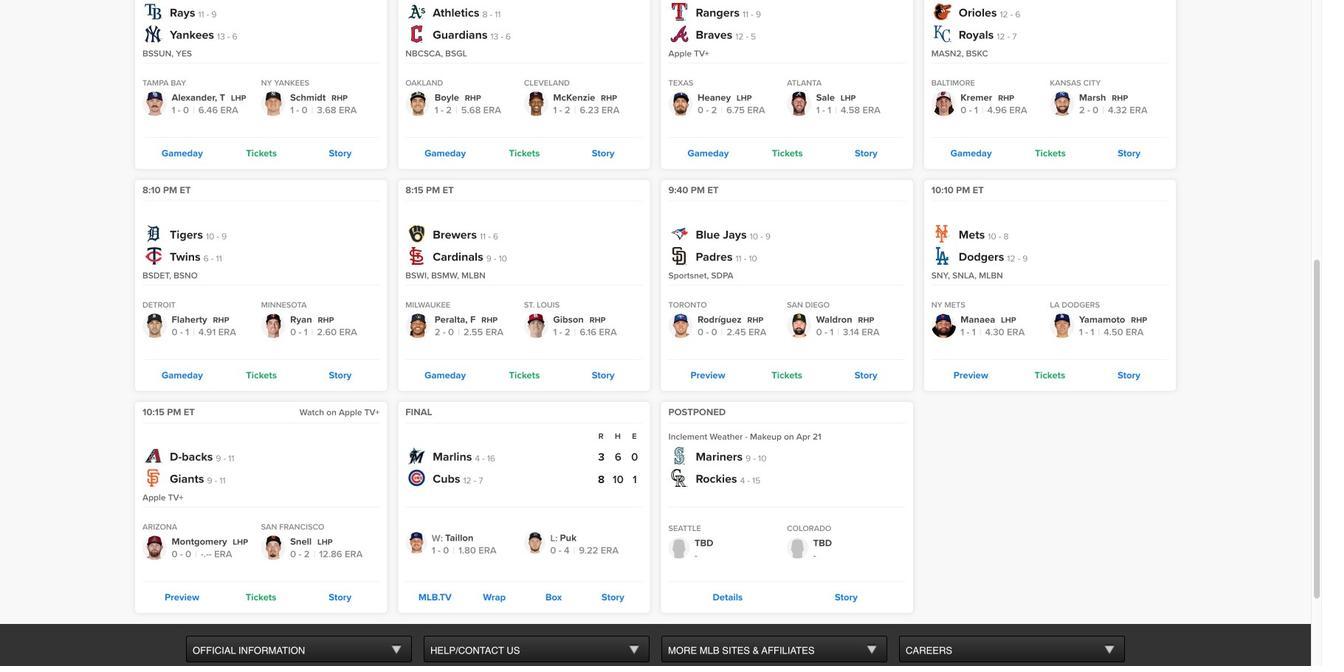 Task type: vqa. For each thing, say whether or not it's contained in the screenshot.
'There Are No Current Dodgers Podcasts At This Time.'
no



Task type: locate. For each thing, give the bounding box(es) containing it.
kremer image
[[932, 92, 956, 116]]

twins image
[[145, 247, 162, 265]]

cardinals image
[[408, 247, 426, 265]]

waldron image
[[787, 314, 812, 338]]

schmidt image
[[261, 92, 286, 116]]

gibson image
[[524, 314, 549, 338]]

royals image
[[934, 25, 952, 43]]

rockies image
[[671, 470, 689, 487]]

heaney image
[[669, 92, 693, 116]]

braves image
[[671, 25, 689, 43]]

mets image
[[934, 225, 952, 243]]

sale image
[[787, 92, 812, 116]]

tigers image
[[145, 225, 162, 243]]

taillon image
[[406, 533, 427, 554]]

orioles image
[[934, 3, 952, 21]]

marsh image
[[1050, 92, 1075, 116]]

marlins image
[[408, 448, 426, 465]]



Task type: describe. For each thing, give the bounding box(es) containing it.
rangers image
[[671, 3, 689, 21]]

padres image
[[671, 247, 689, 265]]

guardians image
[[408, 25, 426, 43]]

dodgers image
[[934, 247, 952, 265]]

blue jays image
[[671, 225, 689, 243]]

yankees image
[[145, 25, 162, 43]]

flaherty image
[[143, 314, 167, 338]]

brewers image
[[408, 225, 426, 243]]

yamamoto image
[[1050, 314, 1075, 338]]

giants image
[[145, 470, 162, 487]]

montgomery image
[[143, 536, 167, 561]]

puk image
[[524, 533, 546, 554]]

alexander, t image
[[143, 92, 167, 116]]

rays image
[[145, 3, 162, 21]]

rodríguez image
[[669, 314, 693, 338]]

cubs image
[[408, 470, 426, 487]]

peralta, f image
[[406, 314, 430, 338]]

boyle image
[[406, 92, 430, 116]]

d backs image
[[145, 448, 162, 465]]

manaea image
[[932, 314, 956, 338]]

ryan image
[[261, 314, 286, 338]]

athletics image
[[408, 3, 426, 21]]

snell image
[[261, 536, 286, 561]]

mckenzie image
[[524, 92, 549, 116]]

mariners image
[[671, 448, 689, 465]]



